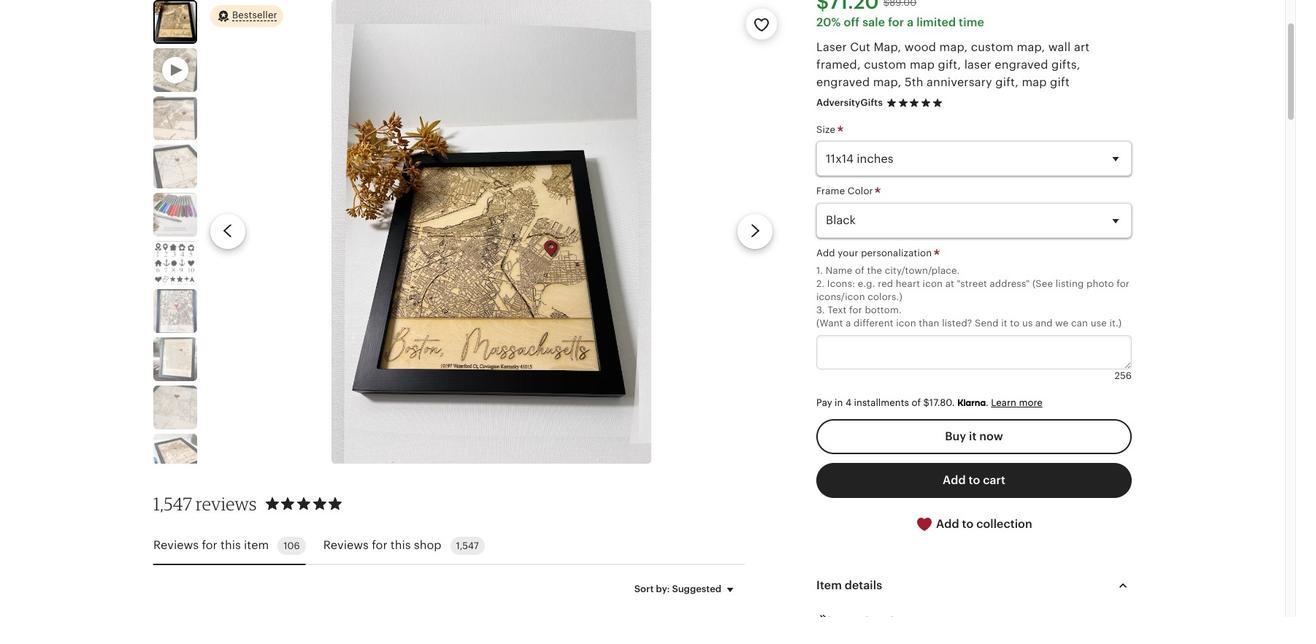 Task type: vqa. For each thing, say whether or not it's contained in the screenshot.
the right map,
yes



Task type: describe. For each thing, give the bounding box(es) containing it.
the
[[868, 265, 883, 276]]

pay
[[817, 397, 833, 408]]

3.
[[817, 305, 825, 316]]

photo
[[1087, 278, 1115, 289]]

and
[[1036, 318, 1053, 329]]

2 horizontal spatial map,
[[1017, 41, 1046, 54]]

your
[[838, 247, 859, 258]]

reviews for reviews for this item
[[153, 539, 199, 552]]

heart
[[896, 278, 921, 289]]

at
[[946, 278, 955, 289]]

1,547 reviews
[[153, 493, 257, 515]]

reviews for this item
[[153, 539, 269, 552]]

0 horizontal spatial map,
[[873, 76, 902, 89]]

red
[[878, 278, 894, 289]]

send
[[975, 318, 999, 329]]

gifts,
[[1052, 59, 1081, 71]]

1 horizontal spatial laser cut map wood map custom map wall art framed custom image 1 image
[[332, 0, 652, 464]]

frame color
[[817, 186, 876, 197]]

it inside '1. name of the city/town/place. 2. icons: e.g. red heart icon at "street address" (see listing photo for icons/icon colors.) 3. text for bottom. (want a different icon than listed? send it to us and we can use it.)'
[[1002, 318, 1008, 329]]

add your personalization
[[817, 247, 935, 258]]

off
[[844, 16, 860, 29]]

106
[[284, 541, 300, 552]]

Add your personalization text field
[[817, 335, 1132, 369]]

size
[[817, 124, 839, 135]]

collection
[[977, 518, 1033, 530]]

add to cart
[[943, 474, 1006, 486]]

framed,
[[817, 59, 861, 71]]

laser cut map wood map custom map wall art framed custom image 4 image
[[153, 193, 197, 237]]

1,547 for 1,547 reviews
[[153, 493, 192, 515]]

it.)
[[1110, 318, 1122, 329]]

learn
[[992, 397, 1017, 408]]

it inside button
[[970, 430, 977, 442]]

1 horizontal spatial map,
[[940, 41, 968, 54]]

add to collection button
[[817, 507, 1132, 542]]

to inside '1. name of the city/town/place. 2. icons: e.g. red heart icon at "street address" (see listing photo for icons/icon colors.) 3. text for bottom. (want a different icon than listed? send it to us and we can use it.)'
[[1011, 318, 1020, 329]]

2.
[[817, 278, 825, 289]]

laser cut map wood map custom map wall art framed custom image 6 image
[[153, 289, 197, 333]]

reviews
[[196, 493, 257, 515]]

1 vertical spatial map
[[1022, 76, 1047, 89]]

.
[[986, 397, 989, 408]]

bestseller button
[[210, 4, 283, 28]]

add to collection
[[934, 518, 1033, 530]]

frame
[[817, 186, 845, 197]]

colors.)
[[868, 292, 903, 302]]

1.
[[817, 265, 823, 276]]

adversitygifts link
[[817, 97, 883, 108]]

0 horizontal spatial icon
[[897, 318, 917, 329]]

this for item
[[221, 539, 241, 552]]

learn more button
[[992, 397, 1043, 408]]

of inside '1. name of the city/town/place. 2. icons: e.g. red heart icon at "street address" (see listing photo for icons/icon colors.) 3. text for bottom. (want a different icon than listed? send it to us and we can use it.)'
[[856, 265, 865, 276]]

4
[[846, 397, 852, 408]]

0 vertical spatial gift,
[[938, 59, 962, 71]]

20%
[[817, 16, 841, 29]]

icons:
[[828, 278, 856, 289]]

this for shop
[[391, 539, 411, 552]]

item
[[817, 580, 842, 592]]

laser cut map wood map custom map wall art framed custom image 3 image
[[153, 144, 197, 188]]

limited
[[917, 16, 956, 29]]

us
[[1023, 318, 1033, 329]]

laser cut map wood map custom map wall art framed custom image 2 image
[[153, 96, 197, 140]]

buy it now button
[[817, 419, 1132, 454]]

city/town/place.
[[885, 265, 960, 276]]

(want
[[817, 318, 844, 329]]

add for add to collection
[[937, 518, 960, 530]]

0 vertical spatial engraved
[[995, 59, 1049, 71]]

for left shop
[[372, 539, 388, 552]]

bestseller
[[232, 10, 277, 21]]

reviews for this shop
[[323, 539, 442, 552]]

shop
[[414, 539, 442, 552]]

20% off sale for a limited time
[[817, 16, 985, 29]]

listing
[[1056, 278, 1084, 289]]

different
[[854, 318, 894, 329]]

reviews for reviews for this shop
[[323, 539, 369, 552]]

more
[[1019, 397, 1043, 408]]

for down 1,547 reviews on the bottom left
[[202, 539, 218, 552]]

laser cut map wood map custom map wall art framed custom image 7 image
[[153, 337, 197, 381]]

pay in 4 installments of $17.80. klarna . learn more
[[817, 397, 1043, 408]]

cut
[[850, 41, 871, 54]]

1 vertical spatial custom
[[864, 59, 907, 71]]

anniversary
[[927, 76, 993, 89]]

tab list containing reviews for this item
[[153, 528, 745, 565]]

suggested
[[672, 584, 722, 595]]



Task type: locate. For each thing, give the bounding box(es) containing it.
engraved down framed,
[[817, 76, 870, 89]]

address"
[[990, 278, 1030, 289]]

add
[[817, 247, 836, 258], [943, 474, 966, 486], [937, 518, 960, 530]]

1 horizontal spatial custom
[[971, 41, 1014, 54]]

custom up laser
[[971, 41, 1014, 54]]

reviews
[[153, 539, 199, 552], [323, 539, 369, 552]]

0 horizontal spatial 1,547
[[153, 493, 192, 515]]

2 vertical spatial to
[[963, 518, 974, 530]]

this left the "item"
[[221, 539, 241, 552]]

reviews right 106
[[323, 539, 369, 552]]

now
[[980, 430, 1004, 442]]

sort
[[635, 584, 654, 595]]

0 vertical spatial it
[[1002, 318, 1008, 329]]

add down add to cart button
[[937, 518, 960, 530]]

adversitygifts
[[817, 97, 883, 108]]

$17.80.
[[924, 397, 955, 408]]

gift, up the anniversary
[[938, 59, 962, 71]]

of left "the"
[[856, 265, 865, 276]]

1 horizontal spatial 1,547
[[456, 541, 479, 552]]

1,547 right shop
[[456, 541, 479, 552]]

this
[[221, 539, 241, 552], [391, 539, 411, 552]]

a
[[907, 16, 914, 29], [846, 318, 851, 329]]

can
[[1072, 318, 1089, 329]]

1 horizontal spatial a
[[907, 16, 914, 29]]

gift, right the anniversary
[[996, 76, 1019, 89]]

use
[[1091, 318, 1107, 329]]

add left cart on the right of page
[[943, 474, 966, 486]]

1 horizontal spatial reviews
[[323, 539, 369, 552]]

icon left than
[[897, 318, 917, 329]]

1 horizontal spatial map
[[1022, 76, 1047, 89]]

it right buy
[[970, 430, 977, 442]]

1 vertical spatial to
[[969, 474, 981, 486]]

wood
[[905, 41, 937, 54]]

icon
[[923, 278, 943, 289], [897, 318, 917, 329]]

add for add to cart
[[943, 474, 966, 486]]

add up "1." at the top right
[[817, 247, 836, 258]]

details
[[845, 580, 883, 592]]

1 vertical spatial 1,547
[[456, 541, 479, 552]]

0 horizontal spatial it
[[970, 430, 977, 442]]

engraved right laser
[[995, 59, 1049, 71]]

laser cut map, wood map, custom map, wall art framed, custom map gift, laser engraved gifts, engraved map, 5th anniversary gift, map gift
[[817, 41, 1090, 89]]

laser cut map wood map custom map wall art framed custom image 5 image
[[153, 241, 197, 285]]

1 vertical spatial a
[[846, 318, 851, 329]]

gift
[[1051, 76, 1070, 89]]

to left cart on the right of page
[[969, 474, 981, 486]]

engraved
[[995, 59, 1049, 71], [817, 76, 870, 89]]

laser cut map wood map custom map wall art framed custom image 1 image
[[332, 0, 652, 464], [155, 1, 196, 42]]

0 horizontal spatial map
[[910, 59, 935, 71]]

map down wood
[[910, 59, 935, 71]]

sale
[[863, 16, 886, 29]]

tab list
[[153, 528, 745, 565]]

installments
[[854, 397, 910, 408]]

to
[[1011, 318, 1020, 329], [969, 474, 981, 486], [963, 518, 974, 530]]

custom
[[971, 41, 1014, 54], [864, 59, 907, 71]]

0 vertical spatial to
[[1011, 318, 1020, 329]]

we
[[1056, 318, 1069, 329]]

of left $17.80. on the bottom right
[[912, 397, 921, 408]]

1 horizontal spatial icon
[[923, 278, 943, 289]]

item
[[244, 539, 269, 552]]

1 horizontal spatial it
[[1002, 318, 1008, 329]]

for right photo
[[1117, 278, 1130, 289]]

by:
[[656, 584, 670, 595]]

map
[[910, 59, 935, 71], [1022, 76, 1047, 89]]

for right "text"
[[850, 305, 863, 316]]

icons/icon
[[817, 292, 866, 302]]

map left the gift at the right top of page
[[1022, 76, 1047, 89]]

2 this from the left
[[391, 539, 411, 552]]

5th
[[905, 76, 924, 89]]

map, up laser
[[940, 41, 968, 54]]

0 horizontal spatial reviews
[[153, 539, 199, 552]]

0 vertical spatial a
[[907, 16, 914, 29]]

0 horizontal spatial a
[[846, 318, 851, 329]]

item details
[[817, 580, 883, 592]]

1 vertical spatial icon
[[897, 318, 917, 329]]

a down "text"
[[846, 318, 851, 329]]

a left limited
[[907, 16, 914, 29]]

it right send
[[1002, 318, 1008, 329]]

1 vertical spatial it
[[970, 430, 977, 442]]

0 horizontal spatial this
[[221, 539, 241, 552]]

sort by: suggested
[[635, 584, 722, 595]]

0 vertical spatial custom
[[971, 41, 1014, 54]]

klarna
[[958, 397, 986, 408]]

256
[[1115, 370, 1132, 381]]

than
[[919, 318, 940, 329]]

map, left wall on the right of page
[[1017, 41, 1046, 54]]

item details button
[[804, 569, 1146, 604]]

1,547 down the laser cut map wood map custom map wall art framed custom image 9
[[153, 493, 192, 515]]

1 this from the left
[[221, 539, 241, 552]]

e.g.
[[858, 278, 876, 289]]

this left shop
[[391, 539, 411, 552]]

buy it now
[[945, 430, 1004, 442]]

1 reviews from the left
[[153, 539, 199, 552]]

icon down city/town/place.
[[923, 278, 943, 289]]

1 vertical spatial engraved
[[817, 76, 870, 89]]

1 horizontal spatial of
[[912, 397, 921, 408]]

text
[[828, 305, 847, 316]]

0 horizontal spatial custom
[[864, 59, 907, 71]]

1 vertical spatial add
[[943, 474, 966, 486]]

1 horizontal spatial this
[[391, 539, 411, 552]]

0 vertical spatial map
[[910, 59, 935, 71]]

a inside '1. name of the city/town/place. 2. icons: e.g. red heart icon at "street address" (see listing photo for icons/icon colors.) 3. text for bottom. (want a different icon than listed? send it to us and we can use it.)'
[[846, 318, 851, 329]]

0 vertical spatial icon
[[923, 278, 943, 289]]

1 horizontal spatial engraved
[[995, 59, 1049, 71]]

2 reviews from the left
[[323, 539, 369, 552]]

1. name of the city/town/place. 2. icons: e.g. red heart icon at "street address" (see listing photo for icons/icon colors.) 3. text for bottom. (want a different icon than listed? send it to us and we can use it.)
[[817, 265, 1130, 329]]

cart
[[983, 474, 1006, 486]]

buy
[[945, 430, 967, 442]]

1 horizontal spatial gift,
[[996, 76, 1019, 89]]

1 vertical spatial of
[[912, 397, 921, 408]]

laser cut map wood map custom map wall art framed custom image 9 image
[[153, 434, 197, 478]]

in
[[835, 397, 843, 408]]

to left collection
[[963, 518, 974, 530]]

time
[[959, 16, 985, 29]]

it
[[1002, 318, 1008, 329], [970, 430, 977, 442]]

bottom.
[[865, 305, 902, 316]]

reviews down 1,547 reviews on the bottom left
[[153, 539, 199, 552]]

laser
[[817, 41, 847, 54]]

2 vertical spatial add
[[937, 518, 960, 530]]

0 vertical spatial of
[[856, 265, 865, 276]]

0 horizontal spatial of
[[856, 265, 865, 276]]

of
[[856, 265, 865, 276], [912, 397, 921, 408]]

gift,
[[938, 59, 962, 71], [996, 76, 1019, 89]]

to for cart
[[969, 474, 981, 486]]

map,
[[940, 41, 968, 54], [1017, 41, 1046, 54], [873, 76, 902, 89]]

"street
[[957, 278, 988, 289]]

0 horizontal spatial gift,
[[938, 59, 962, 71]]

sort by: suggested button
[[624, 574, 750, 605]]

for
[[888, 16, 905, 29], [1117, 278, 1130, 289], [850, 305, 863, 316], [202, 539, 218, 552], [372, 539, 388, 552]]

for right "sale"
[[888, 16, 905, 29]]

1 vertical spatial gift,
[[996, 76, 1019, 89]]

to for collection
[[963, 518, 974, 530]]

custom down map,
[[864, 59, 907, 71]]

name
[[826, 265, 853, 276]]

0 horizontal spatial laser cut map wood map custom map wall art framed custom image 1 image
[[155, 1, 196, 42]]

add for add your personalization
[[817, 247, 836, 258]]

laser
[[965, 59, 992, 71]]

(see
[[1033, 278, 1054, 289]]

personalization
[[861, 247, 932, 258]]

1,547 for 1,547
[[456, 541, 479, 552]]

map,
[[874, 41, 902, 54]]

1,547
[[153, 493, 192, 515], [456, 541, 479, 552]]

to left us at the right of the page
[[1011, 318, 1020, 329]]

0 vertical spatial add
[[817, 247, 836, 258]]

listed?
[[943, 318, 973, 329]]

map, left 5th
[[873, 76, 902, 89]]

wall
[[1049, 41, 1071, 54]]

0 vertical spatial 1,547
[[153, 493, 192, 515]]

art
[[1075, 41, 1090, 54]]

0 horizontal spatial engraved
[[817, 76, 870, 89]]

add to cart button
[[817, 463, 1132, 498]]

laser cut map wood map custom map wall art framed custom image 8 image
[[153, 386, 197, 429]]

color
[[848, 186, 874, 197]]



